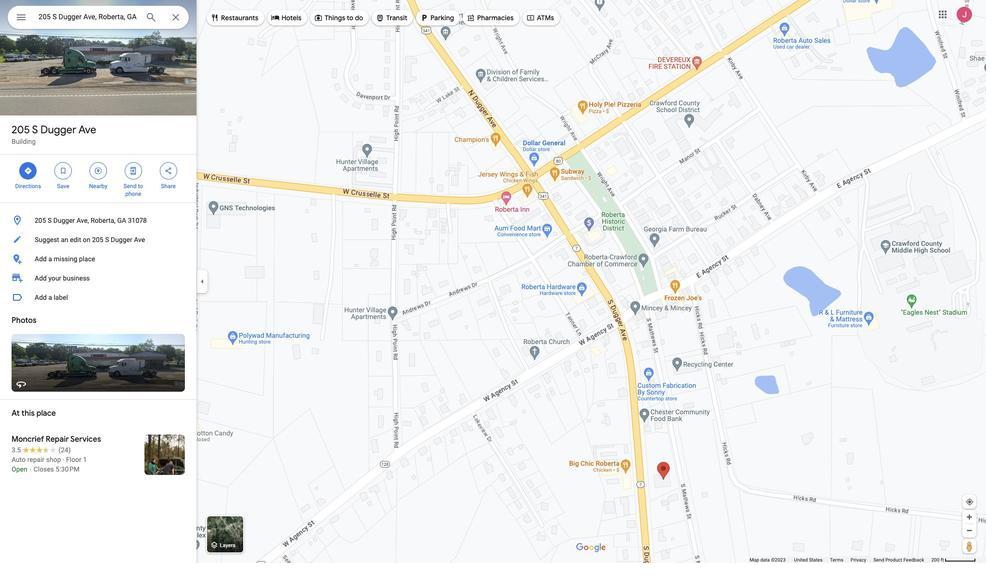 Task type: locate. For each thing, give the bounding box(es) containing it.
add a label
[[35, 294, 68, 302]]

 things to do
[[314, 13, 363, 23]]

s
[[32, 123, 38, 137], [48, 217, 52, 225], [105, 236, 109, 244]]

0 horizontal spatial ave
[[78, 123, 96, 137]]

a for label
[[48, 294, 52, 302]]

·
[[63, 456, 64, 464]]

205 inside 205 s dugger ave building
[[12, 123, 30, 137]]

1 a from the top
[[48, 255, 52, 263]]

missing
[[54, 255, 77, 263]]

205 inside button
[[92, 236, 103, 244]]

3.5
[[12, 447, 21, 454]]

place
[[79, 255, 95, 263], [37, 409, 56, 419]]

add your business
[[35, 275, 90, 282]]


[[420, 13, 429, 23]]

ave,
[[77, 217, 89, 225]]

1 horizontal spatial 205
[[35, 217, 46, 225]]

zoom in image
[[967, 514, 974, 521]]

send product feedback
[[874, 558, 925, 563]]

s inside 205 s dugger ave building
[[32, 123, 38, 137]]

0 vertical spatial place
[[79, 255, 95, 263]]

205 up building
[[12, 123, 30, 137]]

2 vertical spatial 205
[[92, 236, 103, 244]]

transit
[[387, 13, 408, 22]]

place down on
[[79, 255, 95, 263]]

1 horizontal spatial to
[[347, 13, 354, 22]]

place right this
[[37, 409, 56, 419]]

0 vertical spatial send
[[124, 183, 137, 190]]

an
[[61, 236, 68, 244]]

0 horizontal spatial to
[[138, 183, 143, 190]]

 search field
[[8, 6, 189, 31]]

ave inside 205 s dugger ave building
[[78, 123, 96, 137]]

actions for 205 s dugger ave region
[[0, 155, 197, 203]]

parking
[[431, 13, 454, 22]]

data
[[761, 558, 770, 563]]

building
[[12, 138, 36, 146]]

do
[[355, 13, 363, 22]]

add left label at the bottom left of the page
[[35, 294, 47, 302]]

0 vertical spatial dugger
[[40, 123, 76, 137]]

1 horizontal spatial ave
[[134, 236, 145, 244]]

2 a from the top
[[48, 294, 52, 302]]

 restaurants
[[211, 13, 259, 23]]

None field
[[39, 11, 138, 23]]

1 vertical spatial add
[[35, 275, 47, 282]]

205 inside 'button'
[[35, 217, 46, 225]]

product
[[886, 558, 903, 563]]

1 vertical spatial 205
[[35, 217, 46, 225]]

s up building
[[32, 123, 38, 137]]

205 for ave,
[[35, 217, 46, 225]]

restaurants
[[221, 13, 259, 22]]

dugger up ''
[[40, 123, 76, 137]]

layers
[[220, 543, 236, 549]]

205
[[12, 123, 30, 137], [35, 217, 46, 225], [92, 236, 103, 244]]

google account: james peterson  
(james.peterson1902@gmail.com) image
[[957, 7, 973, 22]]

to left do
[[347, 13, 354, 22]]

a left label at the bottom left of the page
[[48, 294, 52, 302]]

a
[[48, 255, 52, 263], [48, 294, 52, 302]]

1 add from the top
[[35, 255, 47, 263]]

1 vertical spatial s
[[48, 217, 52, 225]]

205 s dugger ave building
[[12, 123, 96, 146]]

200
[[932, 558, 940, 563]]

2 horizontal spatial s
[[105, 236, 109, 244]]

s for ave
[[32, 123, 38, 137]]

at
[[12, 409, 20, 419]]

collapse side panel image
[[197, 277, 208, 287]]

auto repair shop · floor 1 open ⋅ closes 5:30 pm
[[12, 456, 87, 474]]

directions
[[15, 183, 41, 190]]

map
[[750, 558, 760, 563]]

0 vertical spatial a
[[48, 255, 52, 263]]

to
[[347, 13, 354, 22], [138, 183, 143, 190]]

on
[[83, 236, 90, 244]]


[[467, 13, 476, 23]]

suggest
[[35, 236, 59, 244]]

31078
[[128, 217, 147, 225]]

 button
[[8, 6, 35, 31]]

add left the your
[[35, 275, 47, 282]]

2 add from the top
[[35, 275, 47, 282]]

a inside button
[[48, 255, 52, 263]]


[[24, 166, 32, 176]]

send left product
[[874, 558, 885, 563]]

show your location image
[[966, 498, 975, 507]]

dugger down ga
[[111, 236, 132, 244]]

suggest an edit on 205 s dugger ave
[[35, 236, 145, 244]]

add down suggest
[[35, 255, 47, 263]]

add inside add a missing place button
[[35, 255, 47, 263]]

1 vertical spatial to
[[138, 183, 143, 190]]

repair
[[46, 435, 69, 445]]

zoom out image
[[967, 528, 974, 535]]

s down roberta,
[[105, 236, 109, 244]]

0 vertical spatial 205
[[12, 123, 30, 137]]

send for send to phone
[[124, 183, 137, 190]]

2 vertical spatial add
[[35, 294, 47, 302]]

dugger for ave
[[40, 123, 76, 137]]

1 horizontal spatial place
[[79, 255, 95, 263]]

205 right on
[[92, 236, 103, 244]]

send inside send to phone
[[124, 183, 137, 190]]

a for missing
[[48, 255, 52, 263]]

add inside add your business link
[[35, 275, 47, 282]]

dugger inside 205 s dugger ave building
[[40, 123, 76, 137]]

business
[[63, 275, 90, 282]]

ave
[[78, 123, 96, 137], [134, 236, 145, 244]]

0 vertical spatial s
[[32, 123, 38, 137]]

1 horizontal spatial s
[[48, 217, 52, 225]]

send inside button
[[874, 558, 885, 563]]

0 vertical spatial ave
[[78, 123, 96, 137]]

 atms
[[527, 13, 555, 23]]

dugger
[[40, 123, 76, 137], [53, 217, 75, 225], [111, 236, 132, 244]]

1 vertical spatial dugger
[[53, 217, 75, 225]]

1 vertical spatial a
[[48, 294, 52, 302]]

1 vertical spatial send
[[874, 558, 885, 563]]

send
[[124, 183, 137, 190], [874, 558, 885, 563]]

edit
[[70, 236, 81, 244]]

dugger inside 205 s dugger ave, roberta, ga 31078 'button'
[[53, 217, 75, 225]]

auto
[[12, 456, 26, 464]]

save
[[57, 183, 69, 190]]

2 horizontal spatial 205
[[92, 236, 103, 244]]

hotels
[[282, 13, 302, 22]]

ave down 31078
[[134, 236, 145, 244]]

ft
[[941, 558, 945, 563]]

2 vertical spatial dugger
[[111, 236, 132, 244]]

3 add from the top
[[35, 294, 47, 302]]

0 horizontal spatial send
[[124, 183, 137, 190]]

privacy
[[851, 558, 867, 563]]

footer
[[750, 557, 932, 564]]

1 vertical spatial place
[[37, 409, 56, 419]]

send product feedback button
[[874, 557, 925, 564]]

s inside 'button'
[[48, 217, 52, 225]]

terms button
[[831, 557, 844, 564]]

dugger left ave,
[[53, 217, 75, 225]]

a inside button
[[48, 294, 52, 302]]

a left missing
[[48, 255, 52, 263]]

1 vertical spatial ave
[[134, 236, 145, 244]]

2 vertical spatial s
[[105, 236, 109, 244]]

s up suggest
[[48, 217, 52, 225]]


[[211, 13, 219, 23]]

add
[[35, 255, 47, 263], [35, 275, 47, 282], [35, 294, 47, 302]]

pharmacies
[[477, 13, 514, 22]]

to up "phone"
[[138, 183, 143, 190]]


[[376, 13, 385, 23]]

label
[[54, 294, 68, 302]]

place inside button
[[79, 255, 95, 263]]


[[94, 166, 103, 176]]

0 horizontal spatial place
[[37, 409, 56, 419]]

0 vertical spatial to
[[347, 13, 354, 22]]

 parking
[[420, 13, 454, 23]]

200 ft
[[932, 558, 945, 563]]

footer containing map data ©2023
[[750, 557, 932, 564]]

send up "phone"
[[124, 183, 137, 190]]

united states button
[[795, 557, 823, 564]]

nearby
[[89, 183, 107, 190]]

united
[[795, 558, 808, 563]]

add inside add a label button
[[35, 294, 47, 302]]

add a missing place button
[[0, 250, 197, 269]]

205 up suggest
[[35, 217, 46, 225]]

add for add a missing place
[[35, 255, 47, 263]]

0 horizontal spatial s
[[32, 123, 38, 137]]

0 vertical spatial add
[[35, 255, 47, 263]]

at this place
[[12, 409, 56, 419]]

ave up 
[[78, 123, 96, 137]]

0 horizontal spatial 205
[[12, 123, 30, 137]]

add for add a label
[[35, 294, 47, 302]]

205 for ave
[[12, 123, 30, 137]]

1 horizontal spatial send
[[874, 558, 885, 563]]

205 S Dugger Ave, Roberta, GA 31078 field
[[8, 6, 189, 29]]

repair
[[27, 456, 44, 464]]



Task type: describe. For each thing, give the bounding box(es) containing it.
photos
[[12, 316, 36, 326]]

 pharmacies
[[467, 13, 514, 23]]

send for send product feedback
[[874, 558, 885, 563]]

to inside send to phone
[[138, 183, 143, 190]]

phone
[[125, 191, 141, 198]]

shop
[[46, 456, 61, 464]]

205 s dugger ave, roberta, ga 31078
[[35, 217, 147, 225]]

send to phone
[[124, 183, 143, 198]]


[[15, 11, 27, 24]]

your
[[48, 275, 61, 282]]

show street view coverage image
[[963, 540, 977, 554]]

footer inside google maps element
[[750, 557, 932, 564]]

services
[[70, 435, 101, 445]]

s inside button
[[105, 236, 109, 244]]

share
[[161, 183, 176, 190]]

1
[[83, 456, 87, 464]]

floor
[[66, 456, 81, 464]]

roberta,
[[91, 217, 116, 225]]

dugger for ave,
[[53, 217, 75, 225]]

to inside  things to do
[[347, 13, 354, 22]]

map data ©2023
[[750, 558, 787, 563]]

states
[[810, 558, 823, 563]]


[[164, 166, 173, 176]]

3.5 stars 24 reviews image
[[12, 446, 71, 455]]

this
[[21, 409, 35, 419]]

add a label button
[[0, 288, 197, 307]]

atms
[[537, 13, 555, 22]]

205 s dugger ave, roberta, ga 31078 button
[[0, 211, 197, 230]]

terms
[[831, 558, 844, 563]]

suggest an edit on 205 s dugger ave button
[[0, 230, 197, 250]]

205 s dugger ave main content
[[0, 0, 197, 564]]

ga
[[117, 217, 126, 225]]

moncrief
[[12, 435, 44, 445]]

united states
[[795, 558, 823, 563]]

 hotels
[[271, 13, 302, 23]]


[[314, 13, 323, 23]]

add for add your business
[[35, 275, 47, 282]]


[[129, 166, 138, 176]]


[[527, 13, 535, 23]]

things
[[325, 13, 346, 22]]

5:30 pm
[[56, 466, 80, 474]]

add a missing place
[[35, 255, 95, 263]]

©2023
[[772, 558, 786, 563]]

 transit
[[376, 13, 408, 23]]

(24)
[[59, 447, 71, 454]]


[[59, 166, 68, 176]]

none field inside 205 s dugger ave, roberta, ga 31078 field
[[39, 11, 138, 23]]

open
[[12, 466, 27, 474]]

⋅
[[29, 466, 32, 474]]

moncrief repair services
[[12, 435, 101, 445]]

closes
[[34, 466, 54, 474]]

add your business link
[[0, 269, 197, 288]]

privacy button
[[851, 557, 867, 564]]

feedback
[[904, 558, 925, 563]]

google maps element
[[0, 0, 987, 564]]


[[271, 13, 280, 23]]

dugger inside suggest an edit on 205 s dugger ave button
[[111, 236, 132, 244]]

s for ave,
[[48, 217, 52, 225]]

200 ft button
[[932, 558, 977, 563]]

ave inside button
[[134, 236, 145, 244]]



Task type: vqa. For each thing, say whether or not it's contained in the screenshot.
place
yes



